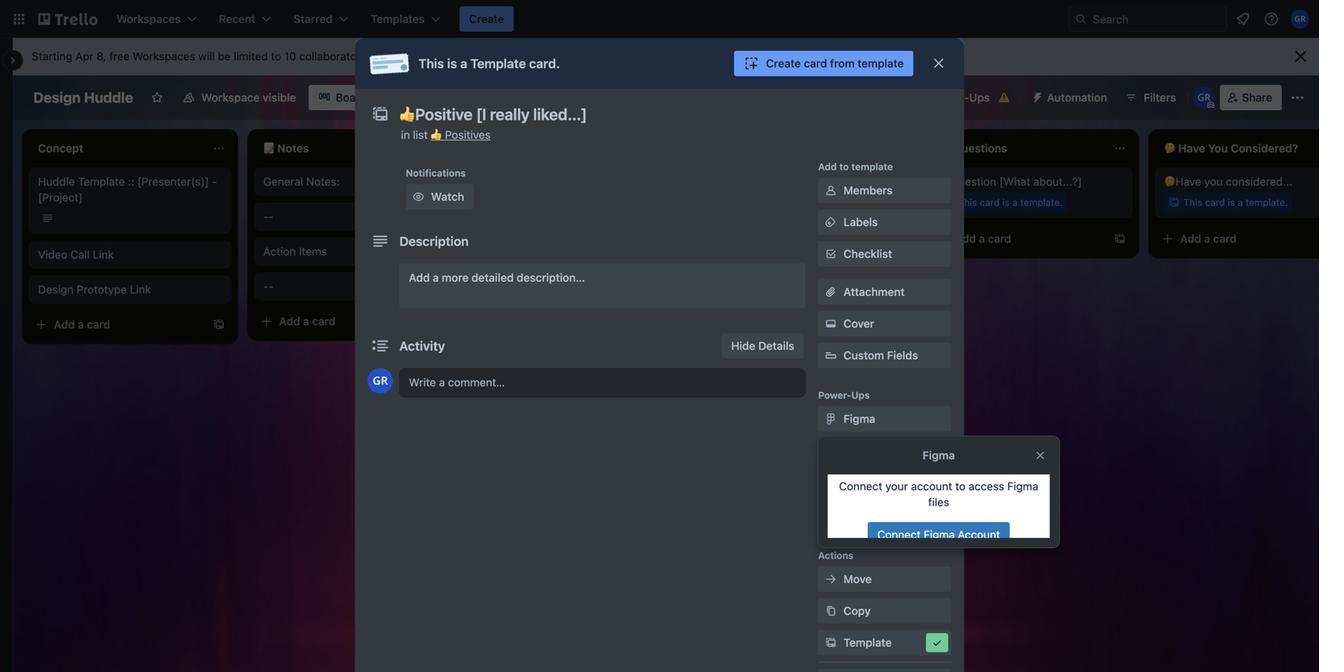 Task type: vqa. For each thing, say whether or not it's contained in the screenshot.
left The Dispelling
no



Task type: locate. For each thing, give the bounding box(es) containing it.
hide
[[732, 339, 756, 352]]

link for design prototype link
[[130, 283, 151, 296]]

sm image inside labels link
[[823, 214, 839, 230]]

8,
[[97, 50, 106, 63]]

2 vertical spatial power-
[[868, 444, 905, 457]]

add button button
[[819, 503, 952, 529]]

link for video call link
[[93, 248, 114, 261]]

more left detailed
[[442, 271, 469, 284]]

is
[[447, 56, 457, 71], [778, 197, 785, 208], [1003, 197, 1010, 208], [1228, 197, 1236, 208]]

automation inside button
[[1048, 91, 1108, 104]]

this card is a template. down [i'm
[[733, 197, 838, 208]]

0 vertical spatial figma
[[844, 412, 876, 425]]

automation button
[[1025, 85, 1117, 110]]

🤔have you considered...
[[1165, 175, 1293, 188]]

to left 10
[[271, 50, 281, 63]]

1 horizontal spatial more
[[442, 271, 469, 284]]

this down 🙋question
[[959, 197, 978, 208]]

1 horizontal spatial huddle
[[84, 89, 133, 106]]

1 horizontal spatial create
[[766, 57, 801, 70]]

starting apr 8, free workspaces will be limited to 10 collaborators. learn more about collaborator limits
[[32, 50, 558, 63]]

1 vertical spatial template
[[852, 161, 893, 172]]

add a card button
[[930, 226, 1105, 252], [1155, 226, 1320, 252], [254, 309, 429, 334], [29, 312, 203, 337]]

automation left the filters button on the right top of the page
[[1048, 91, 1108, 104]]

create up collaborator
[[469, 12, 504, 25]]

from
[[830, 57, 855, 70]]

a down create button
[[460, 56, 468, 71]]

0 vertical spatial template
[[471, 56, 526, 71]]

- inside huddle template :: [presenter(s)] - [project]
[[212, 175, 217, 188]]

0 horizontal spatial this card is a template.
[[733, 197, 838, 208]]

action
[[263, 245, 296, 258]]

1 horizontal spatial this card is a template.
[[959, 197, 1063, 208]]

create from template… image
[[1114, 233, 1127, 245], [213, 318, 225, 331]]

add power-ups link
[[819, 438, 952, 463]]

about
[[434, 50, 463, 63]]

add down design prototype link
[[54, 318, 75, 331]]

1 vertical spatial template
[[78, 175, 125, 188]]

sm image left copy
[[823, 603, 839, 619]]

0 horizontal spatial ups
[[852, 390, 870, 401]]

attachment button
[[819, 279, 952, 305]]

description
[[400, 234, 469, 249]]

0 vertical spatial sm image
[[823, 316, 839, 332]]

10
[[284, 50, 296, 63]]

1 vertical spatial create from template… image
[[213, 318, 225, 331]]

template left ::
[[78, 175, 125, 188]]

create card from template
[[766, 57, 904, 70]]

this card is a template.
[[733, 197, 838, 208], [959, 197, 1063, 208], [1184, 197, 1288, 208]]

2 horizontal spatial power-
[[932, 91, 970, 104]]

1 vertical spatial -- link
[[263, 279, 448, 294]]

0 vertical spatial create
[[469, 12, 504, 25]]

0 vertical spatial more
[[404, 50, 431, 63]]

a down design prototype link
[[78, 318, 84, 331]]

more
[[404, 50, 431, 63], [442, 271, 469, 284]]

1 vertical spatial create
[[766, 57, 801, 70]]

members link
[[819, 178, 952, 203]]

add a card down items
[[279, 315, 336, 328]]

create for create
[[469, 12, 504, 25]]

-- link down general notes: link
[[263, 209, 448, 225]]

3 this card is a template. from the left
[[1184, 197, 1288, 208]]

a
[[460, 56, 468, 71], [788, 197, 793, 208], [1013, 197, 1018, 208], [1238, 197, 1244, 208], [979, 232, 985, 245], [1205, 232, 1211, 245], [433, 271, 439, 284], [303, 315, 309, 328], [78, 318, 84, 331]]

0 horizontal spatial template
[[78, 175, 125, 188]]

a down items
[[303, 315, 309, 328]]

create inside create button
[[469, 12, 504, 25]]

huddle up [project]
[[38, 175, 75, 188]]

0 horizontal spatial template.
[[795, 197, 838, 208]]

1 vertical spatial power-
[[819, 390, 852, 401]]

add a more detailed description… link
[[400, 263, 806, 308]]

workspace
[[201, 91, 260, 104]]

1 vertical spatial sm image
[[823, 571, 839, 587]]

🙋question
[[940, 175, 997, 188]]

👍 positives link
[[431, 128, 491, 141]]

1 vertical spatial more
[[442, 271, 469, 284]]

sm image down "copy" link
[[823, 635, 839, 651]]

--
[[263, 210, 274, 223], [263, 280, 274, 293]]

0 vertical spatial create from template… image
[[1114, 233, 1127, 245]]

sm image down "copy" link
[[930, 635, 946, 651]]

add inside add a more detailed description… link
[[409, 271, 430, 284]]

1 horizontal spatial template.
[[1021, 197, 1063, 208]]

sm image right power-ups button
[[1025, 85, 1048, 107]]

you
[[1205, 175, 1223, 188]]

sm image inside members link
[[823, 183, 839, 198]]

is down the "🙋question [what about...?]"
[[1003, 197, 1010, 208]]

create from template… image for add a card button below "[what"
[[1114, 233, 1127, 245]]

this down "👎negative"
[[733, 197, 752, 208]]

-- link
[[263, 209, 448, 225], [263, 279, 448, 294]]

create card from template button
[[735, 51, 914, 76]]

primary element
[[0, 0, 1320, 38]]

huddle down 8,
[[84, 89, 133, 106]]

template down create button
[[471, 56, 526, 71]]

0 horizontal spatial link
[[93, 248, 114, 261]]

[what
[[1000, 175, 1031, 188]]

collaborator
[[466, 50, 528, 63]]

add
[[819, 161, 837, 172], [955, 232, 976, 245], [1181, 232, 1202, 245], [409, 271, 430, 284], [279, 315, 300, 328], [54, 318, 75, 331], [844, 444, 865, 457], [844, 509, 865, 522]]

add a card down you
[[1181, 232, 1237, 245]]

0 horizontal spatial huddle
[[38, 175, 75, 188]]

automation
[[1048, 91, 1108, 104], [819, 485, 873, 496]]

huddle inside huddle template :: [presenter(s)] - [project]
[[38, 175, 75, 188]]

add down description
[[409, 271, 430, 284]]

2 this card is a template. from the left
[[959, 197, 1063, 208]]

template up about...]
[[852, 161, 893, 172]]

is left collaborator
[[447, 56, 457, 71]]

0 horizontal spatial automation
[[819, 485, 873, 496]]

1 horizontal spatial link
[[130, 283, 151, 296]]

sm image inside watch button
[[411, 189, 427, 205]]

sm image left watch
[[411, 189, 427, 205]]

template down copy
[[844, 636, 892, 649]]

0 vertical spatial automation
[[1048, 91, 1108, 104]]

greg robinson (gregrobinson96) image right open information menu image
[[1291, 10, 1310, 29]]

0 horizontal spatial power-ups
[[819, 390, 870, 401]]

3 sm image from the top
[[823, 635, 839, 651]]

sm image up add power-ups link at the right bottom of page
[[823, 411, 839, 427]]

to up about...]
[[840, 161, 849, 172]]

[i'm
[[774, 175, 793, 188]]

add a card down design prototype link
[[54, 318, 110, 331]]

0 vertical spatial design
[[33, 89, 81, 106]]

None text field
[[392, 100, 915, 129]]

create inside create card from template button
[[766, 57, 801, 70]]

move link
[[819, 567, 952, 592]]

sm image inside automation button
[[1025, 85, 1048, 107]]

1 horizontal spatial power-ups
[[932, 91, 990, 104]]

more right learn
[[404, 50, 431, 63]]

greg robinson (gregrobinson96) image
[[1291, 10, 1310, 29], [1193, 86, 1216, 109]]

automation up add button
[[819, 485, 873, 496]]

link right call
[[93, 248, 114, 261]]

2 sm image from the top
[[823, 571, 839, 587]]

0 vertical spatial to
[[271, 50, 281, 63]]

greg robinson (gregrobinson96) image
[[368, 368, 393, 394]]

add down 🤔have
[[1181, 232, 1202, 245]]

design
[[33, 89, 81, 106], [38, 283, 74, 296]]

0 vertical spatial link
[[93, 248, 114, 261]]

video call link
[[38, 248, 114, 261]]

0 vertical spatial template
[[858, 57, 904, 70]]

0 horizontal spatial create
[[469, 12, 504, 25]]

0 vertical spatial --
[[263, 210, 274, 223]]

add a card
[[955, 232, 1012, 245], [1181, 232, 1237, 245], [279, 315, 336, 328], [54, 318, 110, 331]]

learn more about collaborator limits link
[[373, 50, 558, 63]]

1 vertical spatial figma
[[923, 449, 955, 462]]

sm image
[[1025, 85, 1048, 107], [823, 183, 839, 198], [411, 189, 427, 205], [823, 214, 839, 230], [823, 411, 839, 427], [823, 603, 839, 619], [930, 635, 946, 651]]

this card is a template. down the "🙋question [what about...?]"
[[959, 197, 1063, 208]]

add a card button down action items "link"
[[254, 309, 429, 334]]

sm image down "actions"
[[823, 571, 839, 587]]

template. down 👎negative [i'm not sure about...] link
[[795, 197, 838, 208]]

2 template. from the left
[[1021, 197, 1063, 208]]

custom
[[844, 349, 885, 362]]

1 horizontal spatial to
[[840, 161, 849, 172]]

labels link
[[819, 210, 952, 235]]

0 vertical spatial ups
[[970, 91, 990, 104]]

2 horizontal spatial this card is a template.
[[1184, 197, 1288, 208]]

design down starting
[[33, 89, 81, 106]]

-- link down action items "link"
[[263, 279, 448, 294]]

-- down action in the top of the page
[[263, 280, 274, 293]]

design inside 'board name' text box
[[33, 89, 81, 106]]

0 vertical spatial -- link
[[263, 209, 448, 225]]

sm image inside template button
[[823, 635, 839, 651]]

0 horizontal spatial create from template… image
[[213, 318, 225, 331]]

open information menu image
[[1264, 11, 1280, 27]]

power-
[[932, 91, 970, 104], [819, 390, 852, 401], [868, 444, 905, 457]]

👎negative [i'm not sure about...]
[[714, 175, 885, 188]]

add up sure
[[819, 161, 837, 172]]

template. down 🙋question [what about...?] link
[[1021, 197, 1063, 208]]

0 vertical spatial huddle
[[84, 89, 133, 106]]

filters button
[[1121, 85, 1181, 110]]

show menu image
[[1290, 90, 1306, 106]]

create left from
[[766, 57, 801, 70]]

ups inside button
[[970, 91, 990, 104]]

workspaces
[[133, 50, 195, 63]]

sm image inside move link
[[823, 571, 839, 587]]

greg robinson (gregrobinson96) image right the filters
[[1193, 86, 1216, 109]]

0 vertical spatial power-
[[932, 91, 970, 104]]

3 template. from the left
[[1246, 197, 1288, 208]]

sm image inside cover link
[[823, 316, 839, 332]]

limited
[[234, 50, 268, 63]]

sm image inside template button
[[930, 635, 946, 651]]

considered...
[[1226, 175, 1293, 188]]

1 vertical spatial power-ups
[[819, 390, 870, 401]]

labels
[[844, 215, 878, 229]]

1 horizontal spatial automation
[[1048, 91, 1108, 104]]

1 sm image from the top
[[823, 316, 839, 332]]

1 vertical spatial design
[[38, 283, 74, 296]]

this card is a template. down '🤔have you considered...' link
[[1184, 197, 1288, 208]]

template
[[471, 56, 526, 71], [78, 175, 125, 188], [844, 636, 892, 649]]

1 vertical spatial greg robinson (gregrobinson96) image
[[1193, 86, 1216, 109]]

2 -- link from the top
[[263, 279, 448, 294]]

add inside add power-ups link
[[844, 444, 865, 457]]

1 horizontal spatial create from template… image
[[1114, 233, 1127, 245]]

link
[[93, 248, 114, 261], [130, 283, 151, 296]]

apr
[[75, 50, 94, 63]]

template. down the considered...
[[1246, 197, 1288, 208]]

sm image
[[823, 316, 839, 332], [823, 571, 839, 587], [823, 635, 839, 651]]

general notes:
[[263, 175, 340, 188]]

1 horizontal spatial greg robinson (gregrobinson96) image
[[1291, 10, 1310, 29]]

sm image left cover
[[823, 316, 839, 332]]

Search field
[[1088, 7, 1227, 31]]

sm image left the labels
[[823, 214, 839, 230]]

add left button at the right bottom
[[844, 509, 865, 522]]

this card is a template. for 🙋question [what about...?]
[[959, 197, 1063, 208]]

create from template… image
[[889, 233, 901, 245]]

template. for 🙋question [what about...?]
[[1021, 197, 1063, 208]]

0 horizontal spatial more
[[404, 50, 431, 63]]

1 vertical spatial link
[[130, 283, 151, 296]]

board
[[336, 91, 367, 104]]

2 vertical spatial template
[[844, 636, 892, 649]]

1 vertical spatial ups
[[852, 390, 870, 401]]

create
[[469, 12, 504, 25], [766, 57, 801, 70]]

2 vertical spatial sm image
[[823, 635, 839, 651]]

workspace visible
[[201, 91, 296, 104]]

create button
[[460, 6, 514, 32]]

general
[[263, 175, 303, 188]]

design for design prototype link
[[38, 283, 74, 296]]

2 horizontal spatial ups
[[970, 91, 990, 104]]

1 template. from the left
[[795, 197, 838, 208]]

ups
[[970, 91, 990, 104], [852, 390, 870, 401], [905, 444, 926, 457]]

sm image for cover
[[823, 316, 839, 332]]

add up add button
[[844, 444, 865, 457]]

items
[[299, 245, 327, 258]]

-- up action in the top of the page
[[263, 210, 274, 223]]

2 vertical spatial ups
[[905, 444, 926, 457]]

1 vertical spatial automation
[[819, 485, 873, 496]]

1 horizontal spatial power-
[[868, 444, 905, 457]]

sm image right not
[[823, 183, 839, 198]]

attachment
[[844, 285, 905, 298]]

add power-ups
[[844, 444, 926, 457]]

1 vertical spatial --
[[263, 280, 274, 293]]

add a card button down design prototype link link
[[29, 312, 203, 337]]

design down video at left top
[[38, 283, 74, 296]]

template inside button
[[858, 57, 904, 70]]

watch
[[431, 190, 464, 203]]

filters
[[1144, 91, 1177, 104]]

template right from
[[858, 57, 904, 70]]

2 horizontal spatial template.
[[1246, 197, 1288, 208]]

sm image inside "copy" link
[[823, 603, 839, 619]]

link down video call link link
[[130, 283, 151, 296]]

0 vertical spatial power-ups
[[932, 91, 990, 104]]

star or unstar board image
[[151, 91, 163, 104]]

2 horizontal spatial template
[[844, 636, 892, 649]]

1 horizontal spatial figma
[[923, 449, 955, 462]]

add button
[[844, 509, 902, 522]]

1 vertical spatial huddle
[[38, 175, 75, 188]]

0 vertical spatial greg robinson (gregrobinson96) image
[[1291, 10, 1310, 29]]

description…
[[517, 271, 585, 284]]

fields
[[887, 349, 918, 362]]

huddle
[[84, 89, 133, 106], [38, 175, 75, 188]]



Task type: describe. For each thing, give the bounding box(es) containing it.
a down 🙋question
[[979, 232, 985, 245]]

create for create card from template
[[766, 57, 801, 70]]

actions
[[819, 550, 854, 561]]

search image
[[1075, 13, 1088, 25]]

activity
[[400, 338, 445, 354]]

🙋question [what about...?] link
[[940, 174, 1124, 190]]

button
[[868, 509, 902, 522]]

👎negative [i'm not sure about...] link
[[714, 174, 898, 190]]

custom fields button
[[819, 348, 952, 363]]

hide details link
[[722, 333, 804, 359]]

custom fields
[[844, 349, 918, 362]]

template inside template button
[[844, 636, 892, 649]]

call
[[70, 248, 90, 261]]

positives
[[445, 128, 491, 141]]

[presenter(s)]
[[137, 175, 209, 188]]

power- inside button
[[932, 91, 970, 104]]

card.
[[529, 56, 560, 71]]

👍
[[431, 128, 442, 141]]

::
[[128, 175, 134, 188]]

a down '🤔have you considered...' link
[[1238, 197, 1244, 208]]

1 horizontal spatial template
[[471, 56, 526, 71]]

board link
[[309, 85, 376, 110]]

add down action items on the left of the page
[[279, 315, 300, 328]]

template button
[[819, 630, 952, 655]]

watch button
[[406, 184, 474, 210]]

sm image for move
[[823, 571, 839, 587]]

a down "[what"
[[1013, 197, 1018, 208]]

copy
[[844, 604, 871, 617]]

collaborators.
[[299, 50, 370, 63]]

checklist button
[[819, 241, 952, 267]]

about...]
[[841, 175, 885, 188]]

🙋question [what about...?]
[[940, 175, 1083, 188]]

cover link
[[819, 311, 952, 336]]

add a card down 🙋question
[[955, 232, 1012, 245]]

cover
[[844, 317, 875, 330]]

design prototype link link
[[38, 282, 222, 298]]

sm image for copy
[[823, 603, 839, 619]]

this down 🤔have
[[1184, 197, 1203, 208]]

this is a template card.
[[419, 56, 560, 71]]

huddle template :: [presenter(s)] - [project] link
[[38, 174, 222, 206]]

free
[[109, 50, 130, 63]]

sm image for watch
[[411, 189, 427, 205]]

sm image for members
[[823, 183, 839, 198]]

design for design huddle
[[33, 89, 81, 106]]

1 -- from the top
[[263, 210, 274, 223]]

share
[[1243, 91, 1273, 104]]

🤔have you considered... link
[[1165, 174, 1320, 190]]

add down 🙋question
[[955, 232, 976, 245]]

a down you
[[1205, 232, 1211, 245]]

sm image for automation
[[1025, 85, 1048, 107]]

create from template… image for add a card button underneath design prototype link link
[[213, 318, 225, 331]]

template. for 🤔have you considered...
[[1246, 197, 1288, 208]]

template inside huddle template :: [presenter(s)] - [project]
[[78, 175, 125, 188]]

list
[[413, 128, 428, 141]]

about...?]
[[1034, 175, 1083, 188]]

this card is a template. for 🤔have you considered...
[[1184, 197, 1288, 208]]

detailed
[[472, 271, 514, 284]]

design huddle
[[33, 89, 133, 106]]

add a card button down "[what"
[[930, 226, 1105, 252]]

move
[[844, 573, 872, 586]]

notes:
[[306, 175, 340, 188]]

sm image for figma
[[823, 411, 839, 427]]

video call link link
[[38, 247, 222, 263]]

checklist
[[844, 247, 893, 260]]

is down [i'm
[[778, 197, 785, 208]]

general notes: link
[[263, 174, 448, 190]]

Board name text field
[[25, 85, 141, 110]]

1 horizontal spatial ups
[[905, 444, 926, 457]]

be
[[218, 50, 231, 63]]

huddle inside 'board name' text box
[[84, 89, 133, 106]]

design prototype link
[[38, 283, 151, 296]]

will
[[198, 50, 215, 63]]

1 this card is a template. from the left
[[733, 197, 838, 208]]

[project]
[[38, 191, 83, 204]]

1 -- link from the top
[[263, 209, 448, 225]]

customize views image
[[384, 90, 400, 106]]

a down description
[[433, 271, 439, 284]]

visible
[[263, 91, 296, 104]]

notifications
[[406, 167, 466, 179]]

add inside add button button
[[844, 509, 865, 522]]

in list 👍 positives
[[401, 128, 491, 141]]

workspace visible button
[[173, 85, 306, 110]]

Write a comment text field
[[400, 368, 806, 397]]

0 horizontal spatial power-
[[819, 390, 852, 401]]

0 horizontal spatial figma
[[844, 412, 876, 425]]

limits
[[531, 50, 558, 63]]

members
[[844, 184, 893, 197]]

a down [i'm
[[788, 197, 793, 208]]

sm image for labels
[[823, 214, 839, 230]]

add to template
[[819, 161, 893, 172]]

add a card button down '🤔have you considered...' link
[[1155, 226, 1320, 252]]

1 vertical spatial to
[[840, 161, 849, 172]]

huddle template :: [presenter(s)] - [project]
[[38, 175, 217, 204]]

action items
[[263, 245, 327, 258]]

2 -- from the top
[[263, 280, 274, 293]]

learn
[[373, 50, 401, 63]]

prototype
[[77, 283, 127, 296]]

in
[[401, 128, 410, 141]]

this right learn
[[419, 56, 444, 71]]

sm image for template
[[823, 635, 839, 651]]

starting
[[32, 50, 72, 63]]

is down 🤔have you considered... at the right top of page
[[1228, 197, 1236, 208]]

0 horizontal spatial to
[[271, 50, 281, 63]]

0 horizontal spatial greg robinson (gregrobinson96) image
[[1193, 86, 1216, 109]]

hide details
[[732, 339, 795, 352]]

0 notifications image
[[1234, 10, 1253, 29]]

details
[[759, 339, 795, 352]]

🤔have
[[1165, 175, 1202, 188]]

power-ups inside button
[[932, 91, 990, 104]]

👎negative
[[714, 175, 771, 188]]



